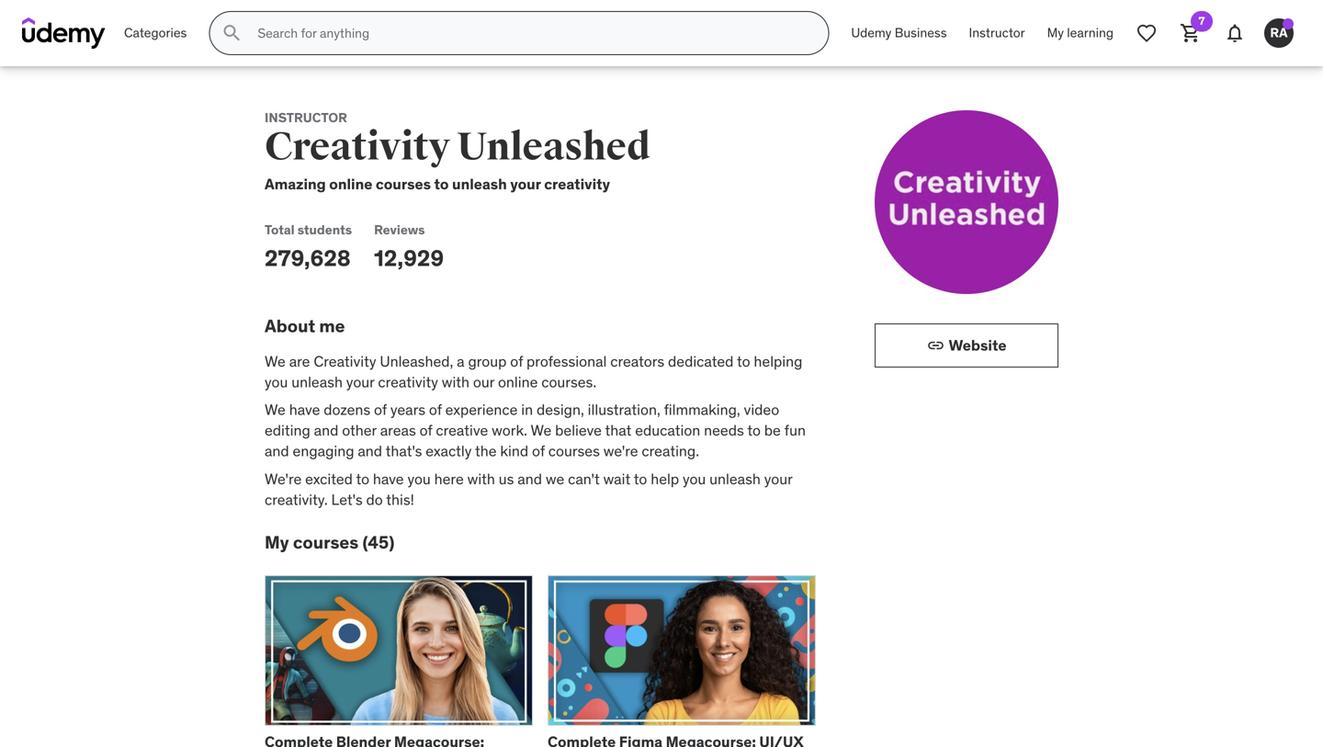 Task type: vqa. For each thing, say whether or not it's contained in the screenshot.
3D Game
no



Task type: describe. For each thing, give the bounding box(es) containing it.
1 vertical spatial with
[[467, 470, 495, 488]]

notifications image
[[1224, 22, 1246, 44]]

that's
[[386, 442, 422, 460]]

can't
[[568, 470, 600, 488]]

creativity.
[[265, 490, 328, 509]]

unleash inside instructor creativity unleashed amazing online courses to unleash your creativity
[[452, 174, 507, 193]]

we're
[[265, 470, 302, 488]]

0 vertical spatial with
[[442, 373, 470, 391]]

you have alerts image
[[1283, 18, 1294, 29]]

professional
[[527, 352, 607, 371]]

(45)
[[363, 531, 395, 553]]

this!
[[386, 490, 414, 509]]

me
[[319, 315, 345, 337]]

small image
[[927, 336, 945, 355]]

creative
[[436, 421, 488, 440]]

reviews 12,929
[[374, 222, 444, 272]]

submit search image
[[221, 22, 243, 44]]

illustration,
[[588, 400, 661, 419]]

to right wait
[[634, 470, 647, 488]]

to inside instructor creativity unleashed amazing online courses to unleash your creativity
[[434, 174, 449, 193]]

total students 279,628
[[265, 222, 352, 272]]

7
[[1199, 14, 1205, 28]]

udemy
[[851, 25, 892, 41]]

a
[[457, 352, 465, 371]]

creativity inside we are creativity unleashed, a group of professional creators dedicated to helping you unleash your creativity with our online courses. we have dozens of years of experience in design, illustration, filmmaking, video editing and other areas of creative work. we believe that education needs to be fun and engaging and that's exactly the kind of courses we're creating. we're excited to have you here with us and we can't wait to help you unleash your creativity. let's do this!
[[314, 352, 376, 371]]

courses.
[[542, 373, 597, 391]]

creating.
[[642, 442, 700, 460]]

about me
[[265, 315, 345, 337]]

in
[[521, 400, 533, 419]]

1 vertical spatial unleash
[[292, 373, 343, 391]]

your inside instructor creativity unleashed amazing online courses to unleash your creativity
[[510, 174, 541, 193]]

and down other
[[358, 442, 382, 460]]

work.
[[492, 421, 528, 440]]

udemy image
[[22, 17, 106, 49]]

years
[[390, 400, 426, 419]]

unleashed
[[457, 123, 651, 171]]

12,929
[[374, 244, 444, 272]]

design,
[[537, 400, 584, 419]]

0 vertical spatial have
[[289, 400, 320, 419]]

wait
[[603, 470, 631, 488]]

video
[[744, 400, 780, 419]]

creators
[[611, 352, 665, 371]]

to up do
[[356, 470, 370, 488]]

website
[[949, 336, 1007, 355]]

total
[[265, 222, 295, 238]]

here
[[434, 470, 464, 488]]

categories button
[[113, 11, 198, 55]]

do
[[366, 490, 383, 509]]

of right group
[[510, 352, 523, 371]]

0 horizontal spatial courses
[[293, 531, 359, 553]]

of down the years
[[420, 421, 432, 440]]

excited
[[305, 470, 353, 488]]

learning
[[1067, 25, 1114, 41]]

amazing
[[265, 174, 326, 193]]

believe
[[555, 421, 602, 440]]

reviews
[[374, 222, 425, 238]]

experience
[[445, 400, 518, 419]]

shopping cart with 7 items image
[[1180, 22, 1202, 44]]

filmmaking,
[[664, 400, 741, 419]]

online inside we are creativity unleashed, a group of professional creators dedicated to helping you unleash your creativity with our online courses. we have dozens of years of experience in design, illustration, filmmaking, video editing and other areas of creative work. we believe that education needs to be fun and engaging and that's exactly the kind of courses we're creating. we're excited to have you here with us and we can't wait to help you unleash your creativity. let's do this!
[[498, 373, 538, 391]]

my learning
[[1047, 25, 1114, 41]]

0 horizontal spatial your
[[346, 373, 375, 391]]

education
[[635, 421, 701, 440]]

creativity inside instructor creativity unleashed amazing online courses to unleash your creativity
[[265, 123, 450, 171]]

0 horizontal spatial you
[[265, 373, 288, 391]]

website link
[[875, 324, 1059, 368]]

categories
[[124, 25, 187, 41]]



Task type: locate. For each thing, give the bounding box(es) containing it.
1 horizontal spatial instructor
[[969, 25, 1025, 41]]

1 horizontal spatial courses
[[376, 174, 431, 193]]

udemy business
[[851, 25, 947, 41]]

my for my courses (45)
[[265, 531, 289, 553]]

unleash
[[452, 174, 507, 193], [292, 373, 343, 391], [710, 470, 761, 488]]

0 horizontal spatial have
[[289, 400, 320, 419]]

my left learning
[[1047, 25, 1064, 41]]

1 vertical spatial my
[[265, 531, 289, 553]]

2 horizontal spatial your
[[765, 470, 793, 488]]

other
[[342, 421, 377, 440]]

of right the years
[[429, 400, 442, 419]]

about
[[265, 315, 315, 337]]

0 vertical spatial courses
[[376, 174, 431, 193]]

1 horizontal spatial have
[[373, 470, 404, 488]]

to
[[434, 174, 449, 193], [737, 352, 751, 371], [748, 421, 761, 440], [356, 470, 370, 488], [634, 470, 647, 488]]

0 horizontal spatial creativity
[[378, 373, 438, 391]]

students
[[298, 222, 352, 238]]

of right kind in the bottom left of the page
[[532, 442, 545, 460]]

instructor up amazing
[[265, 109, 347, 126]]

my for my learning
[[1047, 25, 1064, 41]]

group
[[468, 352, 507, 371]]

1 horizontal spatial my
[[1047, 25, 1064, 41]]

1 horizontal spatial online
[[498, 373, 538, 391]]

help
[[651, 470, 679, 488]]

the
[[475, 442, 497, 460]]

of up areas
[[374, 400, 387, 419]]

to left the helping on the top right of the page
[[737, 352, 751, 371]]

you up editing
[[265, 373, 288, 391]]

wishlist image
[[1136, 22, 1158, 44]]

dedicated
[[668, 352, 734, 371]]

2 vertical spatial courses
[[293, 531, 359, 553]]

instructor right business
[[969, 25, 1025, 41]]

my learning link
[[1036, 11, 1125, 55]]

fun
[[785, 421, 806, 440]]

unleash down unleashed
[[452, 174, 507, 193]]

to up reviews 12,929
[[434, 174, 449, 193]]

creativity
[[265, 123, 450, 171], [314, 352, 376, 371]]

and
[[314, 421, 339, 440], [265, 442, 289, 460], [358, 442, 382, 460], [518, 470, 542, 488]]

instructor
[[969, 25, 1025, 41], [265, 109, 347, 126]]

1 vertical spatial courses
[[549, 442, 600, 460]]

areas
[[380, 421, 416, 440]]

creativity up amazing
[[265, 123, 450, 171]]

1 vertical spatial online
[[498, 373, 538, 391]]

unleashed,
[[380, 352, 453, 371]]

2 horizontal spatial you
[[683, 470, 706, 488]]

courses inside instructor creativity unleashed amazing online courses to unleash your creativity
[[376, 174, 431, 193]]

1 horizontal spatial you
[[408, 470, 431, 488]]

engaging
[[293, 442, 354, 460]]

udemy business link
[[840, 11, 958, 55]]

2 horizontal spatial unleash
[[710, 470, 761, 488]]

creativity inside instructor creativity unleashed amazing online courses to unleash your creativity
[[544, 174, 610, 193]]

us
[[499, 470, 514, 488]]

0 vertical spatial your
[[510, 174, 541, 193]]

that
[[605, 421, 632, 440]]

and down editing
[[265, 442, 289, 460]]

have up this!
[[373, 470, 404, 488]]

2 horizontal spatial courses
[[549, 442, 600, 460]]

Search for anything text field
[[254, 17, 806, 49]]

ra link
[[1257, 11, 1302, 55]]

courses up reviews
[[376, 174, 431, 193]]

we up editing
[[265, 400, 286, 419]]

needs
[[704, 421, 744, 440]]

0 vertical spatial instructor
[[969, 25, 1025, 41]]

1 horizontal spatial your
[[510, 174, 541, 193]]

0 vertical spatial creativity
[[265, 123, 450, 171]]

0 vertical spatial online
[[329, 174, 373, 193]]

creativity inside we are creativity unleashed, a group of professional creators dedicated to helping you unleash your creativity with our online courses. we have dozens of years of experience in design, illustration, filmmaking, video editing and other areas of creative work. we believe that education needs to be fun and engaging and that's exactly the kind of courses we're creating. we're excited to have you here with us and we can't wait to help you unleash your creativity. let's do this!
[[378, 373, 438, 391]]

instructor for instructor
[[969, 25, 1025, 41]]

editing
[[265, 421, 310, 440]]

we are creativity unleashed, a group of professional creators dedicated to helping you unleash your creativity with our online courses. we have dozens of years of experience in design, illustration, filmmaking, video editing and other areas of creative work. we believe that education needs to be fun and engaging and that's exactly the kind of courses we're creating. we're excited to have you here with us and we can't wait to help you unleash your creativity. let's do this!
[[265, 352, 806, 509]]

our
[[473, 373, 495, 391]]

1 vertical spatial we
[[265, 400, 286, 419]]

1 horizontal spatial unleash
[[452, 174, 507, 193]]

creativity
[[544, 174, 610, 193], [378, 373, 438, 391]]

and up 'engaging'
[[314, 421, 339, 440]]

we down in
[[531, 421, 552, 440]]

we left are
[[265, 352, 286, 371]]

and right us
[[518, 470, 542, 488]]

0 vertical spatial creativity
[[544, 174, 610, 193]]

with
[[442, 373, 470, 391], [467, 470, 495, 488]]

creativity down unleashed, at the left of the page
[[378, 373, 438, 391]]

online up in
[[498, 373, 538, 391]]

1 vertical spatial instructor
[[265, 109, 347, 126]]

courses
[[376, 174, 431, 193], [549, 442, 600, 460], [293, 531, 359, 553]]

instructor link
[[958, 11, 1036, 55]]

creativity down unleashed
[[544, 174, 610, 193]]

you right help
[[683, 470, 706, 488]]

your up dozens
[[346, 373, 375, 391]]

2 vertical spatial unleash
[[710, 470, 761, 488]]

0 horizontal spatial my
[[265, 531, 289, 553]]

online inside instructor creativity unleashed amazing online courses to unleash your creativity
[[329, 174, 373, 193]]

are
[[289, 352, 310, 371]]

2 vertical spatial your
[[765, 470, 793, 488]]

instructor for instructor creativity unleashed amazing online courses to unleash your creativity
[[265, 109, 347, 126]]

1 vertical spatial creativity
[[314, 352, 376, 371]]

0 horizontal spatial unleash
[[292, 373, 343, 391]]

your
[[510, 174, 541, 193], [346, 373, 375, 391], [765, 470, 793, 488]]

online
[[329, 174, 373, 193], [498, 373, 538, 391]]

0 horizontal spatial instructor
[[265, 109, 347, 126]]

courses down believe
[[549, 442, 600, 460]]

you up this!
[[408, 470, 431, 488]]

creativity unleashed image
[[875, 110, 1059, 294]]

online up students
[[329, 174, 373, 193]]

have
[[289, 400, 320, 419], [373, 470, 404, 488]]

1 vertical spatial have
[[373, 470, 404, 488]]

you
[[265, 373, 288, 391], [408, 470, 431, 488], [683, 470, 706, 488]]

unleash down the needs
[[710, 470, 761, 488]]

creativity down me
[[314, 352, 376, 371]]

be
[[765, 421, 781, 440]]

ra
[[1271, 24, 1288, 41]]

business
[[895, 25, 947, 41]]

0 horizontal spatial online
[[329, 174, 373, 193]]

my
[[1047, 25, 1064, 41], [265, 531, 289, 553]]

1 vertical spatial your
[[346, 373, 375, 391]]

courses down let's
[[293, 531, 359, 553]]

of
[[510, 352, 523, 371], [374, 400, 387, 419], [429, 400, 442, 419], [420, 421, 432, 440], [532, 442, 545, 460]]

with left us
[[467, 470, 495, 488]]

instructor creativity unleashed amazing online courses to unleash your creativity
[[265, 109, 651, 193]]

unleash down are
[[292, 373, 343, 391]]

2 vertical spatial we
[[531, 421, 552, 440]]

dozens
[[324, 400, 371, 419]]

279,628
[[265, 244, 351, 272]]

kind
[[500, 442, 529, 460]]

we
[[546, 470, 565, 488]]

0 vertical spatial my
[[1047, 25, 1064, 41]]

courses inside we are creativity unleashed, a group of professional creators dedicated to helping you unleash your creativity with our online courses. we have dozens of years of experience in design, illustration, filmmaking, video editing and other areas of creative work. we believe that education needs to be fun and engaging and that's exactly the kind of courses we're creating. we're excited to have you here with us and we can't wait to help you unleash your creativity. let's do this!
[[549, 442, 600, 460]]

we
[[265, 352, 286, 371], [265, 400, 286, 419], [531, 421, 552, 440]]

my down creativity.
[[265, 531, 289, 553]]

to left the be
[[748, 421, 761, 440]]

7 link
[[1169, 11, 1213, 55]]

1 horizontal spatial creativity
[[544, 174, 610, 193]]

let's
[[331, 490, 363, 509]]

helping
[[754, 352, 803, 371]]

your down the be
[[765, 470, 793, 488]]

0 vertical spatial we
[[265, 352, 286, 371]]

my courses (45)
[[265, 531, 395, 553]]

we're
[[604, 442, 638, 460]]

exactly
[[426, 442, 472, 460]]

have up editing
[[289, 400, 320, 419]]

0 vertical spatial unleash
[[452, 174, 507, 193]]

with down a
[[442, 373, 470, 391]]

instructor inside instructor creativity unleashed amazing online courses to unleash your creativity
[[265, 109, 347, 126]]

your down unleashed
[[510, 174, 541, 193]]

1 vertical spatial creativity
[[378, 373, 438, 391]]



